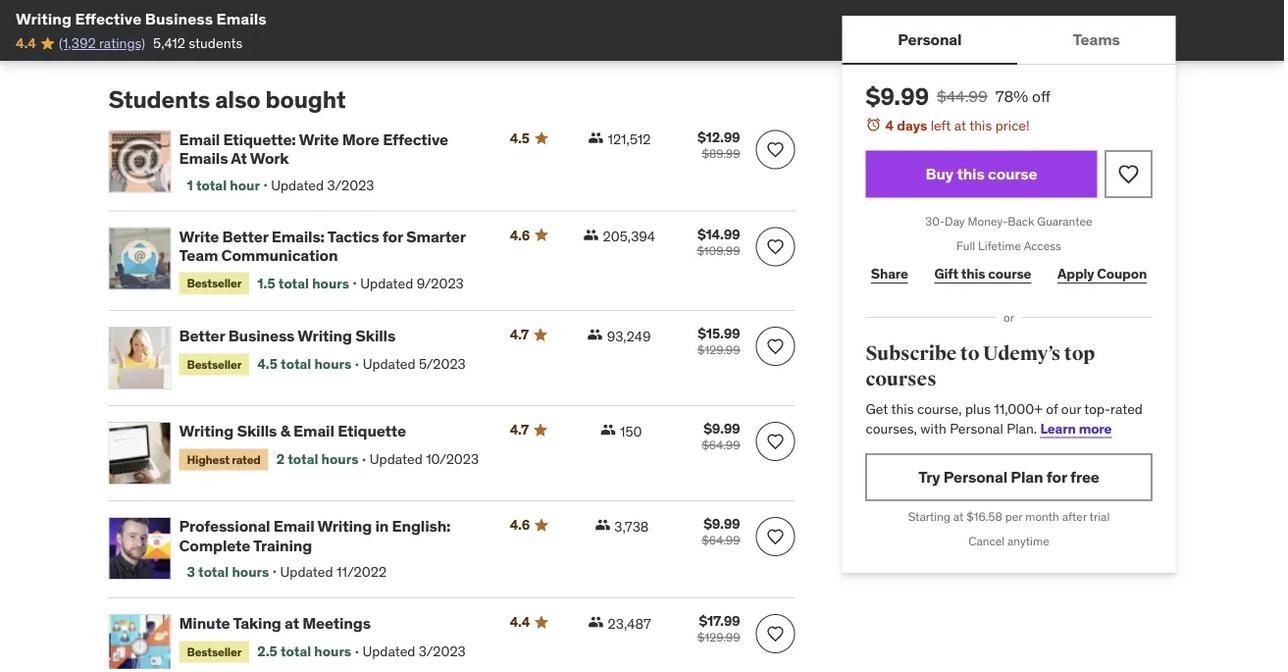 Task type: locate. For each thing, give the bounding box(es) containing it.
0 vertical spatial updated 3/2023
[[271, 176, 374, 194]]

1 vertical spatial bestseller
[[187, 357, 242, 372]]

updated left 9/2023
[[361, 274, 414, 292]]

3 bestseller from the top
[[187, 644, 242, 659]]

1 vertical spatial $129.99
[[698, 630, 740, 645]]

rated left 2 at the bottom left
[[232, 452, 261, 467]]

this up courses,
[[892, 400, 914, 418]]

2 vertical spatial wishlist image
[[766, 527, 786, 547]]

total for skills
[[288, 451, 318, 468]]

total right the 1
[[196, 176, 227, 194]]

$12.99 $89.99
[[698, 128, 740, 161]]

0 vertical spatial business
[[145, 8, 213, 28]]

total
[[196, 176, 227, 194], [279, 274, 309, 292], [281, 356, 311, 373], [288, 451, 318, 468], [198, 563, 229, 581], [281, 643, 311, 661]]

write better emails: tactics for smarter team communication
[[179, 226, 466, 265]]

$64.99 for etiquette
[[702, 438, 740, 453]]

150
[[620, 423, 642, 440]]

2.5 total hours
[[257, 643, 352, 661]]

emails up the 1
[[179, 148, 228, 168]]

learn more
[[1041, 419, 1112, 437]]

tab list containing personal
[[843, 16, 1176, 65]]

course down lifetime
[[989, 265, 1032, 282]]

4.5
[[510, 129, 530, 147], [257, 356, 278, 373]]

1 vertical spatial wishlist image
[[766, 337, 786, 356]]

1 horizontal spatial 3/2023
[[419, 643, 466, 661]]

2
[[276, 451, 285, 468]]

xsmall image left 121,512
[[588, 130, 604, 146]]

2 4.7 from the top
[[510, 421, 529, 439]]

5,412
[[153, 34, 185, 52]]

effective up (1,392 ratings)
[[75, 8, 142, 28]]

wishlist image for english:
[[766, 527, 786, 547]]

1 bestseller from the top
[[187, 276, 242, 291]]

write down the 1
[[179, 226, 219, 246]]

3 wishlist image from the top
[[766, 527, 786, 547]]

1 horizontal spatial business
[[228, 326, 295, 346]]

bestseller down minute
[[187, 644, 242, 659]]

1 horizontal spatial 4.5
[[510, 129, 530, 147]]

$129.99 for minute taking at meetings
[[698, 630, 740, 645]]

1 vertical spatial $9.99
[[704, 420, 740, 438]]

0 vertical spatial personal
[[898, 29, 962, 49]]

0 vertical spatial $129.99
[[698, 343, 740, 358]]

$44.99
[[937, 86, 988, 106]]

this inside button
[[957, 164, 985, 184]]

total right 3
[[198, 563, 229, 581]]

1 $64.99 from the top
[[702, 438, 740, 453]]

minute taking at meetings
[[179, 614, 371, 634]]

this right buy
[[957, 164, 985, 184]]

(1,392 ratings)
[[59, 34, 145, 52]]

0 vertical spatial $64.99
[[702, 438, 740, 453]]

less
[[147, 26, 173, 43]]

4.7 for better business writing skills
[[510, 326, 529, 344]]

month
[[1026, 509, 1060, 525]]

this for get
[[892, 400, 914, 418]]

writing skills & email etiquette link
[[179, 421, 486, 441]]

of
[[1046, 400, 1058, 418]]

taking
[[233, 614, 281, 634]]

$9.99 $44.99 78% off
[[866, 81, 1051, 111]]

2 vertical spatial personal
[[944, 467, 1008, 487]]

at
[[955, 116, 967, 134], [954, 509, 964, 525], [285, 614, 299, 634]]

1 vertical spatial course
[[989, 265, 1032, 282]]

business up 4.5 total hours
[[228, 326, 295, 346]]

gift this course link
[[930, 254, 1037, 294]]

1 4.6 from the top
[[510, 226, 530, 244]]

4.7
[[510, 326, 529, 344], [510, 421, 529, 439]]

money-
[[968, 214, 1008, 229]]

at left $16.58
[[954, 509, 964, 525]]

top-
[[1085, 400, 1111, 418]]

this
[[970, 116, 993, 134], [957, 164, 985, 184], [962, 265, 986, 282], [892, 400, 914, 418]]

tab list
[[843, 16, 1176, 65]]

xsmall image
[[177, 27, 192, 43], [588, 614, 604, 630]]

121,512
[[608, 130, 651, 148]]

writing left the 'in'
[[318, 516, 372, 536]]

write inside email etiquette: write more effective emails at work
[[299, 129, 339, 149]]

1 4.7 from the top
[[510, 326, 529, 344]]

off
[[1033, 86, 1051, 106]]

this for buy
[[957, 164, 985, 184]]

alarm image
[[866, 117, 882, 132]]

business up '5,412'
[[145, 8, 213, 28]]

wishlist image
[[766, 237, 786, 256], [766, 337, 786, 356], [766, 527, 786, 547]]

course up back
[[988, 164, 1038, 184]]

better right team
[[222, 226, 268, 246]]

1 $9.99 $64.99 from the top
[[702, 420, 740, 453]]

$9.99 for professional email writing in english: complete training
[[704, 515, 740, 533]]

total down better business writing skills
[[281, 356, 311, 373]]

course,
[[918, 400, 962, 418]]

xsmall image
[[588, 130, 604, 146], [584, 227, 599, 243], [588, 327, 603, 343], [601, 422, 616, 438], [595, 517, 611, 533]]

students also bought
[[108, 85, 346, 114]]

learn more link
[[1041, 419, 1112, 437]]

personal button
[[843, 16, 1018, 63]]

$129.99 right 23,487
[[698, 630, 740, 645]]

hours down training
[[232, 563, 269, 581]]

1 horizontal spatial effective
[[383, 129, 448, 149]]

0 horizontal spatial write
[[179, 226, 219, 246]]

xsmall image left 205,394
[[584, 227, 599, 243]]

email up 2 total hours
[[294, 421, 334, 441]]

0 vertical spatial for
[[383, 226, 403, 246]]

0 horizontal spatial 4.5
[[257, 356, 278, 373]]

2 vertical spatial bestseller
[[187, 644, 242, 659]]

$129.99
[[698, 343, 740, 358], [698, 630, 740, 645]]

guarantee
[[1038, 214, 1093, 229]]

1 vertical spatial $9.99 $64.99
[[702, 515, 740, 548]]

in
[[375, 516, 389, 536]]

after
[[1063, 509, 1087, 525]]

3/2023 for 1 total hour
[[327, 176, 374, 194]]

2 vertical spatial $9.99
[[704, 515, 740, 533]]

bestseller down team
[[187, 276, 242, 291]]

1 vertical spatial business
[[228, 326, 295, 346]]

0 horizontal spatial xsmall image
[[177, 27, 192, 43]]

updated down meetings at the bottom of the page
[[363, 643, 416, 661]]

email inside professional email writing in english: complete training
[[274, 516, 315, 536]]

2 4.6 from the top
[[510, 516, 530, 534]]

wishlist image for email etiquette: write more effective emails at work
[[766, 140, 786, 159]]

$9.99 $64.99 right 150
[[702, 420, 740, 453]]

buy
[[926, 164, 954, 184]]

$9.99 for writing skills & email etiquette
[[704, 420, 740, 438]]

hour
[[230, 176, 260, 194]]

wishlist image for minute taking at meetings
[[766, 624, 786, 644]]

bestseller for minute
[[187, 644, 242, 659]]

2 $9.99 $64.99 from the top
[[702, 515, 740, 548]]

2 bestseller from the top
[[187, 357, 242, 372]]

for
[[383, 226, 403, 246], [1047, 467, 1067, 487]]

1 horizontal spatial xsmall image
[[588, 614, 604, 630]]

$9.99 up the 4
[[866, 81, 929, 111]]

1 vertical spatial 3/2023
[[419, 643, 466, 661]]

0 vertical spatial write
[[299, 129, 339, 149]]

hours down write better emails: tactics for smarter team communication link
[[312, 274, 349, 292]]

plus
[[966, 400, 991, 418]]

2 $129.99 from the top
[[698, 630, 740, 645]]

personal up $16.58
[[944, 467, 1008, 487]]

highest rated
[[187, 452, 261, 467]]

updated 3/2023 down email etiquette: write more effective emails at work
[[271, 176, 374, 194]]

3/2023
[[327, 176, 374, 194], [419, 643, 466, 661]]

1 vertical spatial for
[[1047, 467, 1067, 487]]

email inside email etiquette: write more effective emails at work
[[179, 129, 220, 149]]

4.5 for 4.5
[[510, 129, 530, 147]]

$15.99 $129.99
[[698, 325, 740, 358]]

updated 3/2023
[[271, 176, 374, 194], [363, 643, 466, 661]]

xsmall image right "less"
[[177, 27, 192, 43]]

xsmall image for for
[[584, 227, 599, 243]]

0 horizontal spatial skills
[[237, 421, 277, 441]]

personal inside button
[[898, 29, 962, 49]]

for left free on the right bottom of page
[[1047, 467, 1067, 487]]

better down team
[[179, 326, 225, 346]]

udemy's
[[983, 342, 1061, 366]]

93,249
[[607, 327, 651, 345]]

0 vertical spatial better
[[222, 226, 268, 246]]

total for better
[[279, 274, 309, 292]]

xsmall image left "3,738"
[[595, 517, 611, 533]]

1.5 total hours
[[257, 274, 349, 292]]

more
[[342, 129, 380, 149]]

emails
[[217, 8, 267, 28], [179, 148, 228, 168]]

1 vertical spatial 4.7
[[510, 421, 529, 439]]

updated left 5/2023
[[363, 356, 416, 373]]

$9.99 right "3,738"
[[704, 515, 740, 533]]

hours for email
[[321, 451, 359, 468]]

email left at
[[179, 129, 220, 149]]

1 vertical spatial emails
[[179, 148, 228, 168]]

updated for email
[[370, 451, 423, 468]]

0 horizontal spatial 3/2023
[[327, 176, 374, 194]]

at
[[231, 148, 247, 168]]

1 vertical spatial at
[[954, 509, 964, 525]]

bestseller down better business writing skills
[[187, 357, 242, 372]]

0 vertical spatial 3/2023
[[327, 176, 374, 194]]

trial
[[1090, 509, 1110, 525]]

updated down etiquette
[[370, 451, 423, 468]]

at up 2.5 total hours
[[285, 614, 299, 634]]

hours for skills
[[314, 356, 352, 373]]

1 vertical spatial 4.6
[[510, 516, 530, 534]]

this right the gift
[[962, 265, 986, 282]]

$9.99 $64.99
[[702, 420, 740, 453], [702, 515, 740, 548]]

1 $129.99 from the top
[[698, 343, 740, 358]]

total right 1.5
[[279, 274, 309, 292]]

personal down plus
[[950, 419, 1004, 437]]

$129.99 right 93,249
[[698, 343, 740, 358]]

starting at $16.58 per month after trial cancel anytime
[[909, 509, 1110, 549]]

$9.99 $64.99 up the "$17.99"
[[702, 515, 740, 548]]

1 horizontal spatial 4.4
[[510, 614, 530, 631]]

$64.99 right 150
[[702, 438, 740, 453]]

buy this course button
[[866, 151, 1098, 198]]

2 vertical spatial email
[[274, 516, 315, 536]]

$9.99 down '$15.99 $129.99'
[[704, 420, 740, 438]]

at right left
[[955, 116, 967, 134]]

0 vertical spatial effective
[[75, 8, 142, 28]]

effective right more
[[383, 129, 448, 149]]

emails:
[[272, 226, 325, 246]]

updated 3/2023 down meetings at the bottom of the page
[[363, 643, 466, 661]]

1 vertical spatial xsmall image
[[588, 614, 604, 630]]

2 $64.99 from the top
[[702, 533, 740, 548]]

0 vertical spatial at
[[955, 116, 967, 134]]

0 vertical spatial 4.6
[[510, 226, 530, 244]]

students
[[189, 34, 243, 52]]

1 vertical spatial $64.99
[[702, 533, 740, 548]]

0 vertical spatial 4.4
[[16, 34, 36, 52]]

xsmall image left 23,487
[[588, 614, 604, 630]]

1 vertical spatial rated
[[232, 452, 261, 467]]

4.5 total hours
[[257, 356, 352, 373]]

bestseller for better
[[187, 357, 242, 372]]

write down the bought
[[299, 129, 339, 149]]

rated up more
[[1111, 400, 1143, 418]]

2 vertical spatial at
[[285, 614, 299, 634]]

hours down the writing skills & email etiquette link at bottom
[[321, 451, 359, 468]]

11/2022
[[337, 563, 387, 581]]

wishlist image
[[766, 140, 786, 159], [1117, 163, 1141, 186], [766, 432, 786, 452], [766, 624, 786, 644]]

0 vertical spatial 4.5
[[510, 129, 530, 147]]

course inside button
[[988, 164, 1038, 184]]

1 horizontal spatial write
[[299, 129, 339, 149]]

1 vertical spatial 4.5
[[257, 356, 278, 373]]

1 vertical spatial personal
[[950, 419, 1004, 437]]

0 horizontal spatial rated
[[232, 452, 261, 467]]

plan.
[[1007, 419, 1038, 437]]

30-day money-back guarantee full lifetime access
[[926, 214, 1093, 254]]

updated 9/2023
[[361, 274, 464, 292]]

$64.99 up the "$17.99"
[[702, 533, 740, 548]]

0 vertical spatial email
[[179, 129, 220, 149]]

$12.99
[[698, 128, 740, 146]]

updated down work
[[271, 176, 324, 194]]

skills
[[356, 326, 396, 346], [237, 421, 277, 441]]

$9.99
[[866, 81, 929, 111], [704, 420, 740, 438], [704, 515, 740, 533]]

4.7 for writing skills & email etiquette
[[510, 421, 529, 439]]

updated 10/2023
[[370, 451, 479, 468]]

wishlist image for for
[[766, 237, 786, 256]]

total right 2 at the bottom left
[[288, 451, 318, 468]]

personal up "$9.99 $44.99 78% off"
[[898, 29, 962, 49]]

0 vertical spatial $9.99 $64.99
[[702, 420, 740, 453]]

0 vertical spatial course
[[988, 164, 1038, 184]]

(1,392
[[59, 34, 96, 52]]

price!
[[996, 116, 1030, 134]]

hours down better business writing skills link
[[314, 356, 352, 373]]

1 vertical spatial effective
[[383, 129, 448, 149]]

skills left &
[[237, 421, 277, 441]]

0 horizontal spatial business
[[145, 8, 213, 28]]

0 vertical spatial bestseller
[[187, 276, 242, 291]]

show
[[108, 26, 145, 43]]

2 wishlist image from the top
[[766, 337, 786, 356]]

writing up the highest
[[179, 421, 234, 441]]

$14.99
[[698, 225, 740, 243]]

0 horizontal spatial for
[[383, 226, 403, 246]]

5/2023
[[419, 356, 466, 373]]

buy this course
[[926, 164, 1038, 184]]

this inside get this course, plus 11,000+ of our top-rated courses, with personal plan.
[[892, 400, 914, 418]]

0 vertical spatial xsmall image
[[177, 27, 192, 43]]

course
[[988, 164, 1038, 184], [989, 265, 1032, 282]]

rated inside get this course, plus 11,000+ of our top-rated courses, with personal plan.
[[1111, 400, 1143, 418]]

0 vertical spatial 4.7
[[510, 326, 529, 344]]

1 horizontal spatial rated
[[1111, 400, 1143, 418]]

back
[[1008, 214, 1035, 229]]

writing inside professional email writing in english: complete training
[[318, 516, 372, 536]]

total right 2.5
[[281, 643, 311, 661]]

1 vertical spatial better
[[179, 326, 225, 346]]

professional
[[179, 516, 270, 536]]

1 vertical spatial skills
[[237, 421, 277, 441]]

for right tactics
[[383, 226, 403, 246]]

full
[[957, 238, 976, 254]]

0 vertical spatial wishlist image
[[766, 237, 786, 256]]

email up updated 11/2022
[[274, 516, 315, 536]]

xsmall image left 150
[[601, 422, 616, 438]]

free
[[1071, 467, 1100, 487]]

$64.99 for english:
[[702, 533, 740, 548]]

hours down the 'minute taking at meetings' link
[[314, 643, 352, 661]]

1 wishlist image from the top
[[766, 237, 786, 256]]

1 vertical spatial write
[[179, 226, 219, 246]]

emails up students
[[217, 8, 267, 28]]

bestseller
[[187, 276, 242, 291], [187, 357, 242, 372], [187, 644, 242, 659]]

skills up updated 5/2023
[[356, 326, 396, 346]]

1 vertical spatial updated 3/2023
[[363, 643, 466, 661]]

$109.99
[[697, 243, 740, 258]]

also
[[215, 85, 261, 114]]

0 vertical spatial skills
[[356, 326, 396, 346]]

0 vertical spatial rated
[[1111, 400, 1143, 418]]

1 vertical spatial 4.4
[[510, 614, 530, 631]]



Task type: describe. For each thing, give the bounding box(es) containing it.
bought
[[266, 85, 346, 114]]

&
[[280, 421, 290, 441]]

hours for meetings
[[314, 643, 352, 661]]

updated 5/2023
[[363, 356, 466, 373]]

subscribe
[[866, 342, 957, 366]]

xsmall image left 93,249
[[588, 327, 603, 343]]

courses,
[[866, 419, 918, 437]]

0 vertical spatial emails
[[217, 8, 267, 28]]

xsmall image inside show less button
[[177, 27, 192, 43]]

$9.99 $64.99 for etiquette
[[702, 420, 740, 453]]

updated down training
[[280, 563, 333, 581]]

0 horizontal spatial 4.4
[[16, 34, 36, 52]]

cancel
[[969, 534, 1005, 549]]

get
[[866, 400, 889, 418]]

4.6 for professional email writing in english: complete training
[[510, 516, 530, 534]]

updated 11/2022
[[280, 563, 387, 581]]

updated 3/2023 for 1 total hour
[[271, 176, 374, 194]]

10/2023
[[426, 451, 479, 468]]

$15.99
[[698, 325, 740, 343]]

this for gift
[[962, 265, 986, 282]]

3,738
[[615, 518, 649, 536]]

$89.99
[[702, 146, 740, 161]]

bestseller for write
[[187, 276, 242, 291]]

xsmall image for etiquette
[[601, 422, 616, 438]]

professional email writing in english: complete training
[[179, 516, 451, 555]]

wishlist image for writing skills & email etiquette
[[766, 432, 786, 452]]

0 vertical spatial $9.99
[[866, 81, 929, 111]]

etiquette:
[[223, 129, 296, 149]]

anytime
[[1008, 534, 1050, 549]]

share button
[[866, 254, 914, 294]]

more
[[1079, 419, 1112, 437]]

courses
[[866, 367, 937, 391]]

0 horizontal spatial effective
[[75, 8, 142, 28]]

$16.58
[[967, 509, 1003, 525]]

access
[[1024, 238, 1062, 254]]

updated for meetings
[[363, 643, 416, 661]]

coupon
[[1098, 265, 1147, 282]]

days
[[897, 116, 928, 134]]

smarter
[[406, 226, 466, 246]]

show less
[[108, 26, 173, 43]]

xsmall image for effective
[[588, 130, 604, 146]]

3/2023 for 2.5 total hours
[[419, 643, 466, 661]]

communication
[[221, 245, 338, 265]]

1.5
[[257, 274, 276, 292]]

updated for tactics
[[361, 274, 414, 292]]

for inside write better emails: tactics for smarter team communication
[[383, 226, 403, 246]]

5,412 students
[[153, 34, 243, 52]]

with
[[921, 419, 947, 437]]

tactics
[[328, 226, 379, 246]]

starting
[[909, 509, 951, 525]]

2 total hours
[[276, 451, 359, 468]]

1 horizontal spatial skills
[[356, 326, 396, 346]]

3 total hours
[[187, 563, 269, 581]]

$9.99 $64.99 for english:
[[702, 515, 740, 548]]

4 days left at this price!
[[886, 116, 1030, 134]]

apply coupon
[[1058, 265, 1147, 282]]

at inside starting at $16.58 per month after trial cancel anytime
[[954, 509, 964, 525]]

teams
[[1074, 29, 1121, 49]]

writing effective business emails
[[16, 8, 267, 28]]

teams button
[[1018, 16, 1176, 63]]

23,487
[[608, 615, 651, 633]]

updated for skills
[[363, 356, 416, 373]]

better inside write better emails: tactics for smarter team communication
[[222, 226, 268, 246]]

per
[[1006, 509, 1023, 525]]

plan
[[1011, 467, 1044, 487]]

this left price!
[[970, 116, 993, 134]]

try personal plan for free link
[[866, 454, 1153, 501]]

personal inside get this course, plus 11,000+ of our top-rated courses, with personal plan.
[[950, 419, 1004, 437]]

$17.99
[[699, 613, 740, 630]]

writing up (1,392
[[16, 8, 72, 28]]

30-
[[926, 214, 945, 229]]

etiquette
[[338, 421, 406, 441]]

email etiquette: write more effective emails at work
[[179, 129, 448, 168]]

$17.99 $129.99
[[698, 613, 740, 645]]

highest
[[187, 452, 229, 467]]

writing up 4.5 total hours
[[298, 326, 352, 346]]

writing skills & email etiquette
[[179, 421, 406, 441]]

minute
[[179, 614, 230, 634]]

try
[[919, 467, 941, 487]]

11,000+
[[995, 400, 1043, 418]]

1 horizontal spatial for
[[1047, 467, 1067, 487]]

1 total hour
[[187, 176, 260, 194]]

$129.99 for better business writing skills
[[698, 343, 740, 358]]

professional email writing in english: complete training link
[[179, 516, 486, 555]]

1 vertical spatial email
[[294, 421, 334, 441]]

ratings)
[[99, 34, 145, 52]]

78%
[[996, 86, 1029, 106]]

course for buy this course
[[988, 164, 1038, 184]]

gift this course
[[935, 265, 1032, 282]]

updated 3/2023 for 2.5 total hours
[[363, 643, 466, 661]]

4.5 for 4.5 total hours
[[257, 356, 278, 373]]

write inside write better emails: tactics for smarter team communication
[[179, 226, 219, 246]]

4
[[886, 116, 894, 134]]

learn
[[1041, 419, 1076, 437]]

apply coupon button
[[1053, 254, 1153, 294]]

email etiquette: write more effective emails at work link
[[179, 129, 486, 168]]

total for taking
[[281, 643, 311, 661]]

$14.99 $109.99
[[697, 225, 740, 258]]

3
[[187, 563, 195, 581]]

hours for tactics
[[312, 274, 349, 292]]

effective inside email etiquette: write more effective emails at work
[[383, 129, 448, 149]]

to
[[961, 342, 980, 366]]

course for gift this course
[[989, 265, 1032, 282]]

better business writing skills link
[[179, 326, 486, 346]]

4.6 for write better emails: tactics for smarter team communication
[[510, 226, 530, 244]]

emails inside email etiquette: write more effective emails at work
[[179, 148, 228, 168]]

training
[[253, 535, 312, 555]]

day
[[945, 214, 965, 229]]

try personal plan for free
[[919, 467, 1100, 487]]

total for business
[[281, 356, 311, 373]]

or
[[1004, 310, 1015, 325]]

get this course, plus 11,000+ of our top-rated courses, with personal plan.
[[866, 400, 1143, 437]]

xsmall image for english:
[[595, 517, 611, 533]]



Task type: vqa. For each thing, say whether or not it's contained in the screenshot.
'write' in the write better emails: tactics for smarter team communication
yes



